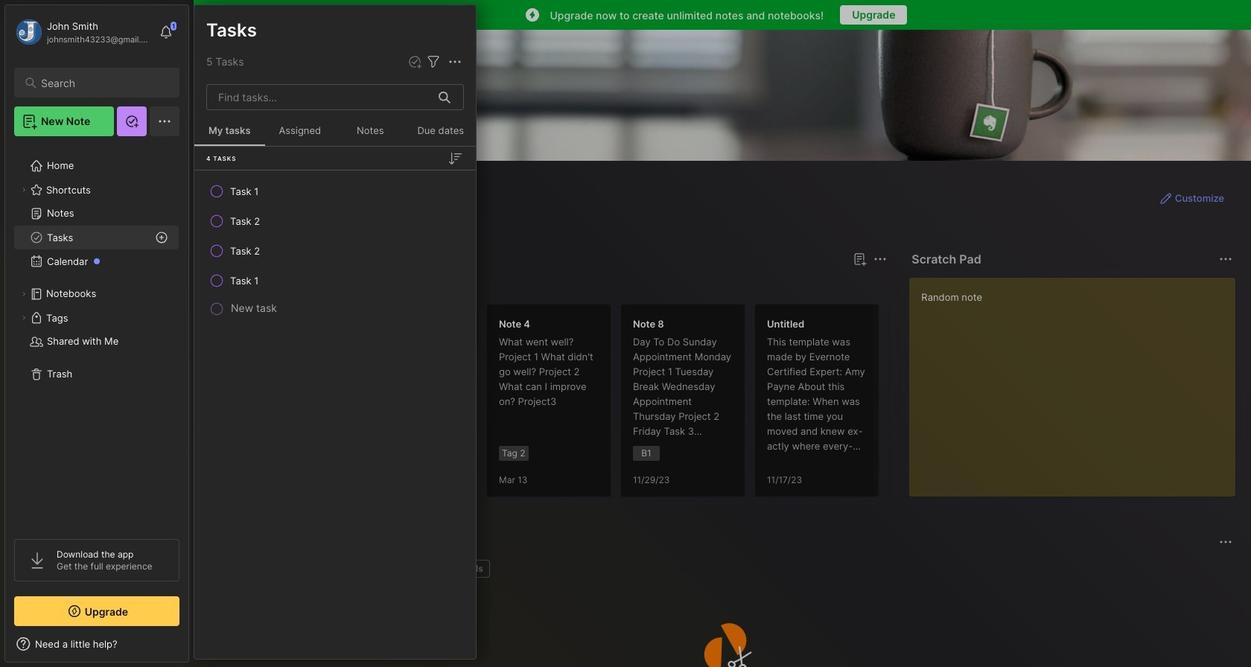 Task type: describe. For each thing, give the bounding box(es) containing it.
task 2 2 cell
[[230, 244, 260, 258]]

main element
[[0, 0, 194, 667]]

1 row from the top
[[200, 178, 470, 205]]

task 1 3 cell
[[230, 273, 259, 288]]

tree inside main element
[[5, 145, 188, 526]]

click to collapse image
[[188, 640, 199, 658]]

Start writing… text field
[[922, 278, 1235, 485]]

task 2 1 cell
[[230, 214, 260, 229]]

none search field inside main element
[[41, 74, 166, 92]]

More actions and view options field
[[442, 53, 464, 71]]

2 horizontal spatial tab
[[448, 560, 490, 578]]

1 horizontal spatial tab
[[271, 277, 331, 295]]

2 row from the top
[[200, 208, 470, 235]]

expand notebooks image
[[19, 290, 28, 299]]

3 row from the top
[[200, 238, 470, 264]]

sort options image
[[446, 149, 464, 167]]



Task type: vqa. For each thing, say whether or not it's contained in the screenshot.
first "row" from the top
yes



Task type: locate. For each thing, give the bounding box(es) containing it.
WHAT'S NEW field
[[5, 632, 188, 656]]

row group
[[194, 177, 476, 320], [218, 304, 1251, 506]]

tree
[[5, 145, 188, 526]]

tab list
[[221, 277, 885, 295]]

Search text field
[[41, 76, 166, 90]]

Filter tasks field
[[425, 53, 442, 71]]

new task image
[[407, 54, 422, 69]]

task 1 0 cell
[[230, 184, 259, 199]]

4 row from the top
[[200, 267, 470, 294]]

tab
[[221, 277, 265, 295], [271, 277, 331, 295], [448, 560, 490, 578]]

None search field
[[41, 74, 166, 92]]

Sort options field
[[446, 149, 464, 167]]

filter tasks image
[[425, 53, 442, 71]]

Account field
[[14, 17, 152, 47]]

row
[[200, 178, 470, 205], [200, 208, 470, 235], [200, 238, 470, 264], [200, 267, 470, 294]]

expand tags image
[[19, 314, 28, 323]]

more actions and view options image
[[446, 53, 464, 71]]

Find tasks… text field
[[209, 85, 430, 109]]

0 horizontal spatial tab
[[221, 277, 265, 295]]



